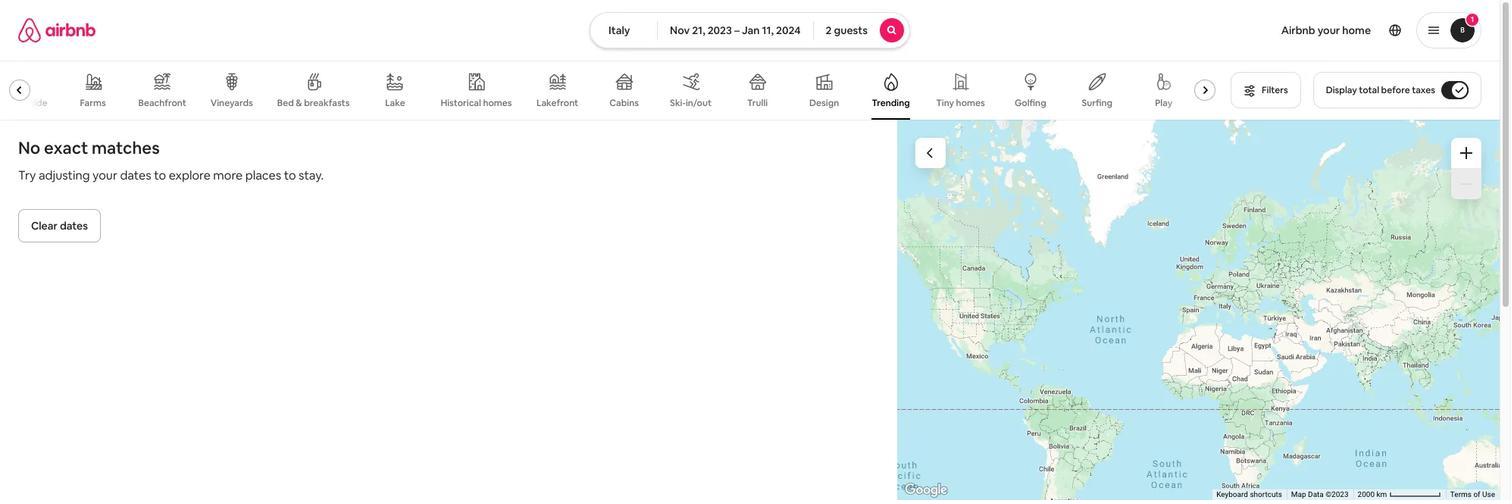 Task type: describe. For each thing, give the bounding box(es) containing it.
nov
[[670, 23, 690, 37]]

clear dates
[[31, 219, 88, 233]]

ski-
[[670, 97, 686, 109]]

keyboard
[[1217, 491, 1248, 499]]

historical homes
[[441, 97, 512, 109]]

ski-in/out
[[670, 97, 712, 109]]

your inside profile element
[[1318, 23, 1340, 37]]

terms of use
[[1451, 491, 1496, 499]]

km
[[1377, 491, 1387, 499]]

1 to from the left
[[154, 168, 166, 183]]

keyboard shortcuts button
[[1217, 490, 1282, 500]]

11,
[[762, 23, 774, 37]]

breakfasts
[[304, 97, 350, 109]]

italy button
[[590, 12, 658, 49]]

zoom out image
[[1461, 178, 1473, 190]]

vineyards
[[211, 97, 253, 109]]

none search field containing italy
[[590, 12, 910, 49]]

of
[[1474, 491, 1481, 499]]

historical
[[441, 97, 481, 109]]

airbnb your home
[[1282, 23, 1371, 37]]

play
[[1155, 97, 1173, 109]]

group containing historical homes
[[0, 61, 1222, 120]]

design
[[810, 97, 839, 109]]

2000 km button
[[1354, 490, 1446, 500]]

tiny
[[937, 97, 954, 109]]

no exact matches
[[18, 137, 160, 158]]

2 guests
[[826, 23, 868, 37]]

countryside
[[0, 97, 47, 109]]

italy
[[609, 23, 630, 37]]

1 button
[[1417, 12, 1482, 49]]

0 horizontal spatial dates
[[60, 219, 88, 233]]

clear dates link
[[18, 209, 101, 243]]

display
[[1326, 84, 1357, 96]]

keyboard shortcuts
[[1217, 491, 1282, 499]]

0 vertical spatial dates
[[120, 168, 151, 183]]

stay.
[[299, 168, 324, 183]]

21,
[[692, 23, 705, 37]]

guests
[[834, 23, 868, 37]]

use
[[1483, 491, 1496, 499]]

terms
[[1451, 491, 1472, 499]]

trulli
[[747, 97, 768, 109]]

beachfront
[[138, 97, 186, 109]]

©2023
[[1326, 491, 1349, 499]]

data
[[1308, 491, 1324, 499]]

try
[[18, 168, 36, 183]]

matches
[[92, 137, 160, 158]]

adjusting
[[39, 168, 90, 183]]



Task type: vqa. For each thing, say whether or not it's contained in the screenshot.
TREEHOUSES
no



Task type: locate. For each thing, give the bounding box(es) containing it.
bed
[[277, 97, 294, 109]]

1 vertical spatial your
[[93, 168, 117, 183]]

your left home
[[1318, 23, 1340, 37]]

lake
[[385, 97, 405, 109]]

–
[[734, 23, 740, 37]]

google image
[[901, 481, 951, 500]]

exact
[[44, 137, 88, 158]]

&
[[296, 97, 302, 109]]

home
[[1343, 23, 1371, 37]]

total
[[1359, 84, 1380, 96]]

explore
[[169, 168, 211, 183]]

tiny homes
[[937, 97, 985, 109]]

display total before taxes
[[1326, 84, 1436, 96]]

0 horizontal spatial homes
[[483, 97, 512, 109]]

0 horizontal spatial to
[[154, 168, 166, 183]]

2
[[826, 23, 832, 37]]

zoom in image
[[1461, 147, 1473, 159]]

2023
[[708, 23, 732, 37]]

try adjusting your dates to explore more places to stay.
[[18, 168, 324, 183]]

filters
[[1262, 84, 1288, 96]]

shortcuts
[[1250, 491, 1282, 499]]

google map
showing 0 stays. region
[[898, 120, 1500, 500]]

1 horizontal spatial homes
[[956, 97, 985, 109]]

1 horizontal spatial dates
[[120, 168, 151, 183]]

dates
[[120, 168, 151, 183], [60, 219, 88, 233]]

2 guests button
[[813, 12, 910, 49]]

2 to from the left
[[284, 168, 296, 183]]

None search field
[[590, 12, 910, 49]]

1 vertical spatial dates
[[60, 219, 88, 233]]

your
[[1318, 23, 1340, 37], [93, 168, 117, 183]]

dates right clear
[[60, 219, 88, 233]]

map
[[1292, 491, 1307, 499]]

homes for tiny homes
[[956, 97, 985, 109]]

to
[[154, 168, 166, 183], [284, 168, 296, 183]]

jan
[[742, 23, 760, 37]]

1 horizontal spatial to
[[284, 168, 296, 183]]

0 vertical spatial your
[[1318, 23, 1340, 37]]

homes right the "tiny"
[[956, 97, 985, 109]]

terms of use link
[[1451, 491, 1496, 499]]

1
[[1471, 14, 1475, 24]]

homes right historical
[[483, 97, 512, 109]]

airbnb
[[1282, 23, 1316, 37]]

before
[[1382, 84, 1410, 96]]

to left explore
[[154, 168, 166, 183]]

farms
[[80, 97, 106, 109]]

1 horizontal spatial your
[[1318, 23, 1340, 37]]

filters button
[[1231, 72, 1301, 108]]

2000 km
[[1358, 491, 1389, 499]]

bed & breakfasts
[[277, 97, 350, 109]]

homes for historical homes
[[483, 97, 512, 109]]

clear
[[31, 219, 58, 233]]

group
[[0, 61, 1222, 120]]

homes
[[483, 97, 512, 109], [956, 97, 985, 109]]

nov 21, 2023 – jan 11, 2024
[[670, 23, 801, 37]]

surfing
[[1082, 97, 1113, 109]]

dates down matches
[[120, 168, 151, 183]]

2000
[[1358, 491, 1375, 499]]

2024
[[776, 23, 801, 37]]

lakefront
[[537, 97, 578, 109]]

places
[[245, 168, 281, 183]]

nov 21, 2023 – jan 11, 2024 button
[[657, 12, 814, 49]]

airbnb your home link
[[1272, 14, 1380, 46]]

no
[[18, 137, 40, 158]]

more
[[213, 168, 243, 183]]

in/out
[[686, 97, 712, 109]]

golfing
[[1015, 97, 1047, 109]]

0 horizontal spatial your
[[93, 168, 117, 183]]

taxes
[[1412, 84, 1436, 96]]

your down no exact matches
[[93, 168, 117, 183]]

to left stay. at the top left
[[284, 168, 296, 183]]

trending
[[872, 97, 910, 109]]

profile element
[[929, 0, 1482, 61]]

map data ©2023
[[1292, 491, 1349, 499]]

cabins
[[610, 97, 639, 109]]



